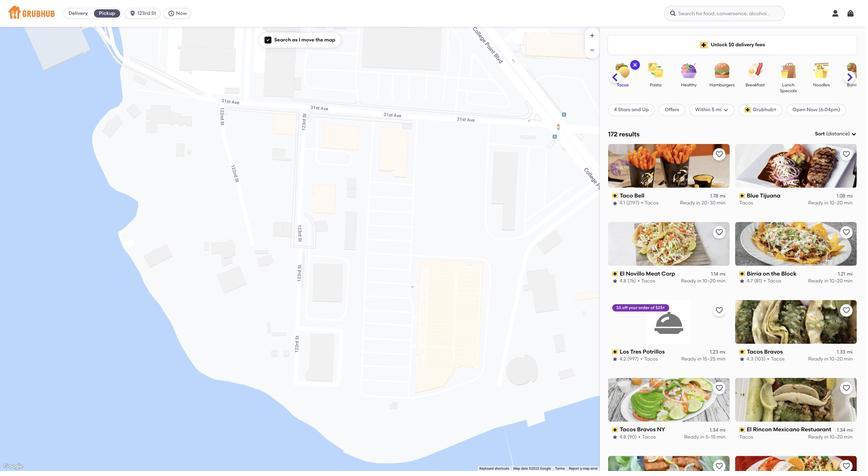 Task type: describe. For each thing, give the bounding box(es) containing it.
none field containing sort
[[816, 131, 857, 138]]

123rd st
[[138, 10, 156, 16]]

0 horizontal spatial map
[[325, 37, 336, 43]]

lupe's jugos logo image
[[609, 456, 730, 471]]

mi for blue tijuana
[[847, 193, 853, 199]]

mi for birria on the block
[[847, 271, 853, 277]]

pickup
[[99, 10, 115, 16]]

offers
[[665, 107, 680, 113]]

now button
[[163, 8, 194, 19]]

star icon image for los tres potrillos
[[613, 357, 618, 362]]

4.8 for tacos
[[620, 434, 627, 440]]

healthy image
[[677, 63, 702, 78]]

el for el novillo meat corp
[[620, 270, 625, 277]]

potrillos
[[643, 349, 665, 355]]

• tacos for taco bell
[[642, 200, 659, 206]]

1 vertical spatial the
[[772, 270, 780, 277]]

in for taco bell
[[697, 200, 701, 206]]

hamburgers
[[710, 83, 735, 87]]

ready in 10–20 min for birria on the block
[[809, 278, 853, 284]]

subscription pass image for birria on the block
[[740, 272, 746, 276]]

meat
[[646, 270, 661, 277]]

in for el novillo meat corp
[[698, 278, 702, 284]]

tacos image
[[611, 63, 635, 78]]

plus icon image
[[589, 32, 596, 39]]

1.78
[[711, 193, 719, 199]]

save this restaurant button for blue tijuana
[[841, 148, 853, 161]]

1.08
[[837, 193, 846, 199]]

subscription pass image for los tres potrillos
[[613, 350, 619, 355]]

4.7 (81)
[[747, 278, 763, 284]]

save this restaurant image for tacos bravos
[[843, 306, 851, 315]]

unlock
[[711, 42, 728, 48]]

• for taco bell
[[642, 200, 643, 206]]

block
[[782, 270, 797, 277]]

1.21 mi
[[839, 271, 853, 277]]

within 5 mi
[[696, 107, 722, 113]]

20–30
[[702, 200, 716, 206]]

pickup button
[[93, 8, 122, 19]]

map
[[514, 467, 521, 471]]

mi for tacos bravos
[[847, 349, 853, 355]]

1 horizontal spatial map
[[583, 467, 590, 471]]

$0
[[729, 42, 735, 48]]

main navigation navigation
[[0, 0, 866, 27]]

4 stars and up
[[614, 107, 649, 113]]

$3
[[617, 305, 622, 310]]

shortcuts
[[495, 467, 510, 471]]

of
[[651, 305, 655, 310]]

taco bell
[[620, 192, 645, 199]]

order
[[639, 305, 650, 310]]

4.8 for el
[[620, 278, 627, 284]]

svg image inside now 'button'
[[168, 10, 175, 17]]

4.8 (76)
[[620, 278, 636, 284]]

lunch specials
[[781, 83, 797, 93]]

5
[[712, 107, 715, 113]]

(76)
[[628, 278, 636, 284]]

blue
[[747, 192, 759, 199]]

mi for los tres potrillos
[[720, 349, 726, 355]]

svg image inside '123rd st' button
[[129, 10, 136, 17]]

report a map error
[[569, 467, 598, 471]]

save this restaurant button for el novillo meat corp
[[714, 226, 726, 239]]

el rincon mexicano restuarant logo image
[[736, 378, 857, 422]]

delivery
[[736, 42, 755, 48]]

1.21
[[839, 271, 846, 277]]

in for birria on the block
[[825, 278, 829, 284]]

10–20 for el rincon mexicano restuarant
[[830, 434, 843, 440]]

rincon
[[753, 427, 772, 433]]

123rd st button
[[125, 8, 163, 19]]

los tres potrillos
[[620, 349, 665, 355]]

ready for los tres potrillos
[[682, 356, 697, 362]]

1 horizontal spatial now
[[807, 107, 818, 113]]

save this restaurant image for taco bell
[[716, 150, 724, 159]]

• for el novillo meat corp
[[638, 278, 640, 284]]

10–20 for blue tijuana
[[830, 200, 843, 206]]

©2023
[[529, 467, 540, 471]]

(81)
[[755, 278, 763, 284]]

1.23 mi
[[710, 349, 726, 355]]

taco bell logo image
[[609, 144, 730, 188]]

1.34 mi for el rincon mexicano restuarant
[[837, 427, 853, 433]]

ready for blue tijuana
[[809, 200, 824, 206]]

star icon image for taco bell
[[613, 201, 618, 206]]

i
[[299, 37, 300, 43]]

on
[[763, 270, 770, 277]]

10–20 for birria on the block
[[830, 278, 843, 284]]

4.1
[[620, 200, 626, 206]]

• tacos for los tres potrillos
[[641, 356, 658, 362]]

delivery
[[69, 10, 88, 16]]

save this restaurant image for birria on the block
[[843, 228, 851, 237]]

• for birria on the block
[[764, 278, 766, 284]]

report a map error link
[[569, 467, 598, 471]]

your
[[629, 305, 638, 310]]

pasta image
[[644, 63, 668, 78]]

)
[[849, 131, 850, 137]]

move
[[302, 37, 315, 43]]

tijuana
[[760, 192, 781, 199]]

min for birria on the block
[[844, 278, 853, 284]]

in for los tres potrillos
[[698, 356, 702, 362]]

save this restaurant button for tacos bravos ny
[[714, 382, 726, 395]]

grubhub plus flag logo image for unlock $0 delivery fees
[[700, 42, 709, 48]]

ready for tacos bravos
[[809, 356, 824, 362]]

keyboard shortcuts
[[480, 467, 510, 471]]

1.33
[[837, 349, 846, 355]]

1.14
[[712, 271, 719, 277]]

tacos bravos
[[747, 349, 783, 355]]

(6:04pm)
[[819, 107, 841, 113]]

report
[[569, 467, 580, 471]]

el rincon mexicano restuarant
[[747, 427, 832, 433]]

novillo
[[626, 270, 645, 277]]

tacos bravos ny logo image
[[609, 378, 730, 422]]

map region
[[0, 0, 641, 471]]

tacos down rincon
[[740, 434, 754, 440]]

specials
[[781, 89, 797, 93]]

bell
[[635, 192, 645, 199]]

save this restaurant button for el rincon mexicano restuarant
[[841, 382, 853, 395]]

lunch specials image
[[777, 63, 801, 78]]

tacos down the potrillos
[[645, 356, 658, 362]]

ready in 15–25 min
[[682, 356, 726, 362]]

4
[[614, 107, 617, 113]]

healthy
[[682, 83, 697, 87]]

save this restaurant button for birria on the block
[[841, 226, 853, 239]]

corp
[[662, 270, 676, 277]]

stars
[[619, 107, 631, 113]]

el for el rincon mexicano restuarant
[[747, 427, 752, 433]]

los tres potrillos logo image
[[647, 300, 691, 344]]

in for tacos bravos
[[825, 356, 829, 362]]

grubhub+
[[753, 107, 777, 113]]

4.7
[[747, 278, 754, 284]]

5–15
[[706, 434, 716, 440]]

1.33 mi
[[837, 349, 853, 355]]

4.2 (997)
[[620, 356, 639, 362]]

4.1 (2197)
[[620, 200, 640, 206]]



Task type: locate. For each thing, give the bounding box(es) containing it.
(103)
[[755, 356, 766, 362]]

svg image
[[832, 9, 840, 18], [129, 10, 136, 17], [168, 10, 175, 17], [723, 107, 729, 113], [852, 131, 857, 137]]

• right (90) in the right bottom of the page
[[639, 434, 641, 440]]

ready in 10–20 min down restuarant
[[809, 434, 853, 440]]

0 vertical spatial map
[[325, 37, 336, 43]]

(997)
[[628, 356, 639, 362]]

noodles image
[[810, 63, 834, 78]]

1 1.34 from the left
[[710, 427, 719, 433]]

ready for taco bell
[[681, 200, 695, 206]]

172
[[609, 130, 618, 138]]

• tacos down tacos bravos
[[768, 356, 785, 362]]

star icon image for tacos bravos ny
[[613, 435, 618, 440]]

2 4.8 from the top
[[620, 434, 627, 440]]

• tacos for birria on the block
[[764, 278, 782, 284]]

google
[[540, 467, 551, 471]]

10–20 down 1.08
[[830, 200, 843, 206]]

the right "move"
[[316, 37, 323, 43]]

error
[[591, 467, 598, 471]]

ready in 10–20 min for el novillo meat corp
[[682, 278, 726, 284]]

1.34 right restuarant
[[837, 427, 846, 433]]

star icon image for birria on the block
[[740, 279, 745, 284]]

1 vertical spatial now
[[807, 107, 818, 113]]

• tacos down el novillo meat corp
[[638, 278, 656, 284]]

10–20 for el novillo meat corp
[[703, 278, 716, 284]]

star icon image left the 4.2
[[613, 357, 618, 362]]

mi right 5
[[716, 107, 722, 113]]

lunch
[[783, 83, 795, 87]]

0 vertical spatial the
[[316, 37, 323, 43]]

1 horizontal spatial the
[[772, 270, 780, 277]]

0 horizontal spatial the
[[316, 37, 323, 43]]

save this restaurant image
[[716, 150, 724, 159], [716, 228, 724, 237], [843, 228, 851, 237], [843, 306, 851, 315], [716, 384, 724, 393], [716, 462, 724, 471]]

now inside now 'button'
[[176, 10, 187, 16]]

bravos left ny
[[638, 427, 656, 433]]

subscription pass image for blue tijuana
[[740, 194, 746, 198]]

bravos for tacos bravos
[[765, 349, 783, 355]]

$23+
[[656, 305, 665, 310]]

ready for birria on the block
[[809, 278, 824, 284]]

2 1.34 from the left
[[837, 427, 846, 433]]

bravos
[[765, 349, 783, 355], [638, 427, 656, 433]]

unlock $0 delivery fees
[[711, 42, 766, 48]]

10–20
[[830, 200, 843, 206], [703, 278, 716, 284], [830, 278, 843, 284], [830, 356, 843, 362], [830, 434, 843, 440]]

mi right 1.08
[[847, 193, 853, 199]]

• tacos down the potrillos
[[641, 356, 658, 362]]

mi for el rincon mexicano restuarant
[[847, 427, 853, 433]]

1 horizontal spatial 1.34 mi
[[837, 427, 853, 433]]

save this restaurant image for blue tijuana logo
[[843, 150, 851, 159]]

now right st in the left of the page
[[176, 10, 187, 16]]

min for blue tijuana
[[844, 200, 853, 206]]

mi up ready in 5–15 min at bottom right
[[720, 427, 726, 433]]

0 horizontal spatial el
[[620, 270, 625, 277]]

• tacos down bell
[[642, 200, 659, 206]]

map right "move"
[[325, 37, 336, 43]]

min for el rincon mexicano restuarant
[[844, 434, 853, 440]]

0 vertical spatial 4.8
[[620, 278, 627, 284]]

subscription pass image left los
[[613, 350, 619, 355]]

tacos down the blue
[[740, 200, 754, 206]]

burritos image
[[843, 63, 866, 78]]

mi right 1.33
[[847, 349, 853, 355]]

1.34 for el rincon mexicano restuarant
[[837, 427, 846, 433]]

save this restaurant image for el novillo meat corp
[[716, 228, 724, 237]]

search
[[274, 37, 291, 43]]

Search for food, convenience, alcohol... search field
[[665, 6, 786, 21]]

the right on
[[772, 270, 780, 277]]

10–20 down 1.33
[[830, 356, 843, 362]]

0 vertical spatial bravos
[[765, 349, 783, 355]]

ready in 10–20 min down 1.14
[[682, 278, 726, 284]]

subscription pass image for el novillo meat corp
[[613, 272, 619, 276]]

subscription pass image left the taco
[[613, 194, 619, 198]]

min for los tres potrillos
[[717, 356, 726, 362]]

4.3 (103)
[[747, 356, 766, 362]]

distance
[[828, 131, 849, 137]]

ready in 10–20 min down 1.08
[[809, 200, 853, 206]]

1 horizontal spatial el
[[747, 427, 752, 433]]

1 horizontal spatial bravos
[[765, 349, 783, 355]]

el gallo negro 2 logo image
[[736, 456, 857, 471]]

1 vertical spatial grubhub plus flag logo image
[[745, 107, 752, 113]]

el left rincon
[[747, 427, 752, 433]]

• tacos down tacos bravos ny
[[639, 434, 656, 440]]

birria
[[747, 270, 762, 277]]

subscription pass image for tacos bravos ny
[[613, 428, 619, 433]]

grubhub plus flag logo image left grubhub+ on the right top of page
[[745, 107, 752, 113]]

tacos
[[617, 83, 629, 87], [645, 200, 659, 206], [740, 200, 754, 206], [642, 278, 656, 284], [768, 278, 782, 284], [747, 349, 763, 355], [645, 356, 658, 362], [771, 356, 785, 362], [620, 427, 636, 433], [643, 434, 656, 440], [740, 434, 754, 440]]

0 horizontal spatial grubhub plus flag logo image
[[700, 42, 709, 48]]

min for tacos bravos
[[844, 356, 853, 362]]

subscription pass image for tacos bravos
[[740, 350, 746, 355]]

grubhub plus flag logo image
[[700, 42, 709, 48], [745, 107, 752, 113]]

save this restaurant button for taco bell
[[714, 148, 726, 161]]

tacos up the 4.8 (90)
[[620, 427, 636, 433]]

min for tacos bravos ny
[[717, 434, 726, 440]]

ready for tacos bravos ny
[[685, 434, 700, 440]]

star icon image for el novillo meat corp
[[613, 279, 618, 284]]

mexicano
[[774, 427, 800, 433]]

mi right restuarant
[[847, 427, 853, 433]]

keyboard
[[480, 467, 494, 471]]

keyboard shortcuts button
[[480, 467, 510, 471]]

subscription pass image left "birria"
[[740, 272, 746, 276]]

mi right 1.14
[[720, 271, 726, 277]]

(2197)
[[627, 200, 640, 206]]

map data ©2023 google
[[514, 467, 551, 471]]

1.14 mi
[[712, 271, 726, 277]]

ready in 10–20 min down 1.33
[[809, 356, 853, 362]]

ready in 10–20 min for tacos bravos
[[809, 356, 853, 362]]

sort ( distance )
[[816, 131, 850, 137]]

0 vertical spatial now
[[176, 10, 187, 16]]

1 horizontal spatial 1.34
[[837, 427, 846, 433]]

tacos down el novillo meat corp
[[642, 278, 656, 284]]

• right (76)
[[638, 278, 640, 284]]

save this restaurant image for el gallo negro 2 logo
[[843, 462, 851, 471]]

subscription pass image for taco bell
[[613, 194, 619, 198]]

mi
[[716, 107, 722, 113], [720, 193, 726, 199], [847, 193, 853, 199], [720, 271, 726, 277], [847, 271, 853, 277], [720, 349, 726, 355], [847, 349, 853, 355], [720, 427, 726, 433], [847, 427, 853, 433]]

• for tacos bravos
[[768, 356, 770, 362]]

(90)
[[628, 434, 637, 440]]

• for tacos bravos ny
[[639, 434, 641, 440]]

1.34
[[710, 427, 719, 433], [837, 427, 846, 433]]

• right (103)
[[768, 356, 770, 362]]

mi right 1.23
[[720, 349, 726, 355]]

el up 4.8 (76)
[[620, 270, 625, 277]]

grubhub plus flag logo image for grubhub+
[[745, 107, 752, 113]]

star icon image left 4.8 (76)
[[613, 279, 618, 284]]

tres
[[631, 349, 642, 355]]

breakfast image
[[744, 63, 768, 78]]

search as i move the map
[[274, 37, 336, 43]]

0 horizontal spatial 1.34
[[710, 427, 719, 433]]

now right open at the top
[[807, 107, 818, 113]]

mi for el novillo meat corp
[[720, 271, 726, 277]]

el novillo meat corp
[[620, 270, 676, 277]]

star icon image left the 4.7
[[740, 279, 745, 284]]

0 vertical spatial grubhub plus flag logo image
[[700, 42, 709, 48]]

el novillo meat corp logo image
[[609, 222, 730, 266]]

grubhub plus flag logo image left unlock at the right
[[700, 42, 709, 48]]

min
[[717, 200, 726, 206], [844, 200, 853, 206], [717, 278, 726, 284], [844, 278, 853, 284], [717, 356, 726, 362], [844, 356, 853, 362], [717, 434, 726, 440], [844, 434, 853, 440]]

subscription pass image left tacos bravos ny
[[613, 428, 619, 433]]

4.8 left (76)
[[620, 278, 627, 284]]

1.34 for tacos bravos ny
[[710, 427, 719, 433]]

ready in 10–20 min for el rincon mexicano restuarant
[[809, 434, 853, 440]]

in for tacos bravos ny
[[701, 434, 705, 440]]

0 horizontal spatial bravos
[[638, 427, 656, 433]]

1 vertical spatial map
[[583, 467, 590, 471]]

min for taco bell
[[717, 200, 726, 206]]

• tacos for tacos bravos ny
[[639, 434, 656, 440]]

10–20 down 1.14
[[703, 278, 716, 284]]

ready for el rincon mexicano restuarant
[[809, 434, 824, 440]]

map
[[325, 37, 336, 43], [583, 467, 590, 471]]

terms link
[[556, 467, 565, 471]]

subscription pass image left the blue
[[740, 194, 746, 198]]

1 vertical spatial el
[[747, 427, 752, 433]]

tacos bravos ny
[[620, 427, 666, 433]]

subscription pass image
[[613, 194, 619, 198], [740, 194, 746, 198], [740, 428, 746, 433]]

terms
[[556, 467, 565, 471]]

mi right '1.78'
[[720, 193, 726, 199]]

1.34 mi for tacos bravos ny
[[710, 427, 726, 433]]

results
[[620, 130, 640, 138]]

• tacos for el novillo meat corp
[[638, 278, 656, 284]]

• right (81) on the right bottom
[[764, 278, 766, 284]]

•
[[642, 200, 643, 206], [638, 278, 640, 284], [764, 278, 766, 284], [641, 356, 643, 362], [768, 356, 770, 362], [639, 434, 641, 440]]

1.34 mi up 5–15
[[710, 427, 726, 433]]

a
[[580, 467, 582, 471]]

1 4.8 from the top
[[620, 278, 627, 284]]

1 vertical spatial bravos
[[638, 427, 656, 433]]

save this restaurant image for el rincon mexicano restuarant logo
[[843, 384, 851, 393]]

bravos up (103)
[[765, 349, 783, 355]]

bravos for tacos bravos ny
[[638, 427, 656, 433]]

in
[[697, 200, 701, 206], [825, 200, 829, 206], [698, 278, 702, 284], [825, 278, 829, 284], [698, 356, 702, 362], [825, 356, 829, 362], [701, 434, 705, 440], [825, 434, 829, 440]]

subscription pass image left novillo
[[613, 272, 619, 276]]

tacos bravos logo image
[[736, 300, 857, 344]]

save this restaurant button for tacos bravos
[[841, 304, 853, 317]]

1.23
[[710, 349, 719, 355]]

None field
[[816, 131, 857, 138]]

hamburgers image
[[710, 63, 735, 78]]

as
[[292, 37, 298, 43]]

map right a
[[583, 467, 590, 471]]

ready for el novillo meat corp
[[682, 278, 697, 284]]

subscription pass image left rincon
[[740, 428, 746, 433]]

st
[[151, 10, 156, 16]]

1.34 up 5–15
[[710, 427, 719, 433]]

star icon image left 4.3
[[740, 357, 745, 362]]

ny
[[658, 427, 666, 433]]

data
[[521, 467, 528, 471]]

$3 off your order of $23+
[[617, 305, 665, 310]]

open
[[793, 107, 806, 113]]

subscription pass image
[[613, 272, 619, 276], [740, 272, 746, 276], [613, 350, 619, 355], [740, 350, 746, 355], [613, 428, 619, 433]]

tacos down tacos bravos ny
[[643, 434, 656, 440]]

0 horizontal spatial 1.34 mi
[[710, 427, 726, 433]]

fees
[[756, 42, 766, 48]]

in for el rincon mexicano restuarant
[[825, 434, 829, 440]]

• tacos
[[642, 200, 659, 206], [638, 278, 656, 284], [764, 278, 782, 284], [641, 356, 658, 362], [768, 356, 785, 362], [639, 434, 656, 440]]

ready in 5–15 min
[[685, 434, 726, 440]]

mi for taco bell
[[720, 193, 726, 199]]

mi right 1.21
[[847, 271, 853, 277]]

and
[[632, 107, 641, 113]]

pasta
[[650, 83, 662, 87]]

blue tijuana logo image
[[736, 144, 857, 188]]

tacos up 4.3 (103)
[[747, 349, 763, 355]]

tacos down tacos image
[[617, 83, 629, 87]]

• down bell
[[642, 200, 643, 206]]

• tacos for tacos bravos
[[768, 356, 785, 362]]

ready in 10–20 min for blue tijuana
[[809, 200, 853, 206]]

sort
[[816, 131, 825, 137]]

save this restaurant image for tacos bravos ny
[[716, 384, 724, 393]]

2 1.34 mi from the left
[[837, 427, 853, 433]]

off
[[622, 305, 628, 310]]

min for el novillo meat corp
[[717, 278, 726, 284]]

birria on the block logo image
[[736, 222, 857, 266]]

google image
[[2, 462, 25, 471]]

tacos down tacos bravos
[[771, 356, 785, 362]]

noodles
[[814, 83, 830, 87]]

172 results
[[609, 130, 640, 138]]

subscription pass image for el rincon mexicano restuarant
[[740, 428, 746, 433]]

in for blue tijuana
[[825, 200, 829, 206]]

• for los tres potrillos
[[641, 356, 643, 362]]

10–20 down restuarant
[[830, 434, 843, 440]]

subscription pass image left tacos bravos
[[740, 350, 746, 355]]

123rd
[[138, 10, 150, 16]]

now
[[176, 10, 187, 16], [807, 107, 818, 113]]

svg image
[[847, 9, 855, 18], [670, 10, 677, 17], [266, 38, 270, 42], [633, 62, 638, 68]]

4.8 left (90) in the right bottom of the page
[[620, 434, 627, 440]]

tacos right (2197)
[[645, 200, 659, 206]]

tacos down birria on the block
[[768, 278, 782, 284]]

1.34 mi
[[710, 427, 726, 433], [837, 427, 853, 433]]

ready in 10–20 min down 1.21
[[809, 278, 853, 284]]

star icon image left 4.1
[[613, 201, 618, 206]]

open now (6:04pm)
[[793, 107, 841, 113]]

up
[[642, 107, 649, 113]]

save this restaurant image
[[843, 150, 851, 159], [716, 306, 724, 315], [843, 384, 851, 393], [843, 462, 851, 471]]

1 1.34 mi from the left
[[710, 427, 726, 433]]

ready in 10–20 min
[[809, 200, 853, 206], [682, 278, 726, 284], [809, 278, 853, 284], [809, 356, 853, 362], [809, 434, 853, 440]]

star icon image left the 4.8 (90)
[[613, 435, 618, 440]]

delivery button
[[64, 8, 93, 19]]

within
[[696, 107, 711, 113]]

1.08 mi
[[837, 193, 853, 199]]

1.34 mi right restuarant
[[837, 427, 853, 433]]

1 horizontal spatial grubhub plus flag logo image
[[745, 107, 752, 113]]

birria on the block
[[747, 270, 797, 277]]

• tacos down birria on the block
[[764, 278, 782, 284]]

10–20 for tacos bravos
[[830, 356, 843, 362]]

1.78 mi
[[711, 193, 726, 199]]

taco
[[620, 192, 634, 199]]

svg image inside field
[[852, 131, 857, 137]]

0 vertical spatial el
[[620, 270, 625, 277]]

1 vertical spatial 4.8
[[620, 434, 627, 440]]

0 horizontal spatial now
[[176, 10, 187, 16]]

star icon image
[[613, 201, 618, 206], [613, 279, 618, 284], [740, 279, 745, 284], [613, 357, 618, 362], [740, 357, 745, 362], [613, 435, 618, 440]]

restuarant
[[802, 427, 832, 433]]

• down los tres potrillos
[[641, 356, 643, 362]]

ready in 20–30 min
[[681, 200, 726, 206]]

the
[[316, 37, 323, 43], [772, 270, 780, 277]]

los
[[620, 349, 629, 355]]

mi for tacos bravos ny
[[720, 427, 726, 433]]

star icon image for tacos bravos
[[740, 357, 745, 362]]

10–20 down 1.21
[[830, 278, 843, 284]]

minus icon image
[[589, 47, 596, 54]]



Task type: vqa. For each thing, say whether or not it's contained in the screenshot.


